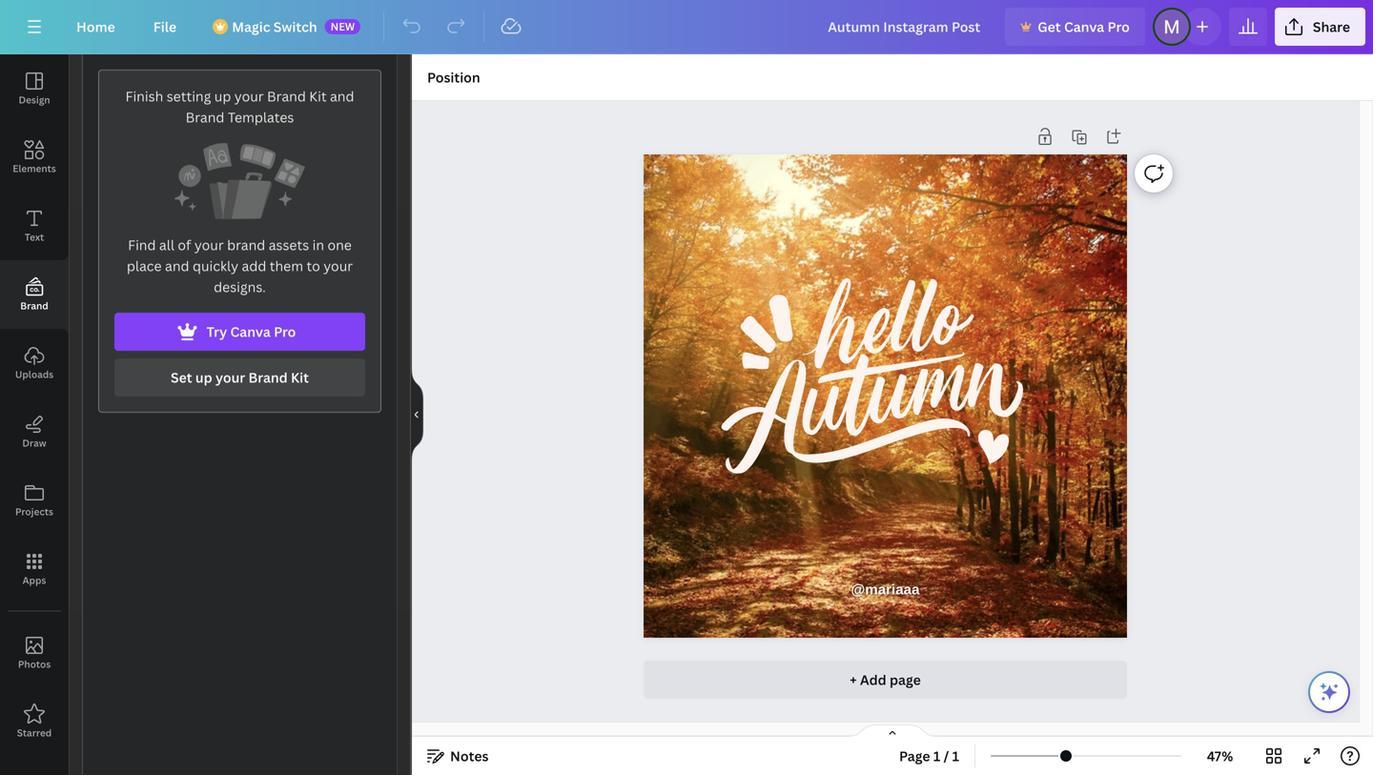 Task type: describe. For each thing, give the bounding box(es) containing it.
draw button
[[0, 398, 69, 466]]

projects button
[[0, 466, 69, 535]]

47% button
[[1189, 741, 1251, 771]]

designs.
[[214, 278, 266, 296]]

+ add page button
[[644, 661, 1127, 699]]

quickly
[[193, 257, 238, 275]]

uploads
[[15, 368, 54, 381]]

starred
[[17, 727, 52, 739]]

add
[[860, 671, 886, 689]]

design button
[[0, 54, 69, 123]]

brand
[[227, 236, 265, 254]]

pro for try canva pro
[[274, 323, 296, 341]]

page 1 / 1
[[899, 747, 959, 765]]

share
[[1313, 18, 1350, 36]]

brand button
[[0, 260, 69, 329]]

magic switch
[[232, 18, 317, 36]]

set
[[171, 369, 192, 387]]

page
[[899, 747, 930, 765]]

brand up templates
[[267, 87, 306, 105]]

in
[[312, 236, 324, 254]]

your inside button
[[215, 369, 245, 387]]

home link
[[61, 8, 130, 46]]

show pages image
[[847, 724, 938, 739]]

/
[[944, 747, 949, 765]]

finish setting up your brand kit and brand templates
[[125, 87, 354, 126]]

brand down the setting
[[186, 108, 224, 126]]

place
[[127, 257, 162, 275]]

pro for get canva pro
[[1108, 18, 1130, 36]]

find all of your brand assets in one place and quickly add them to your designs.
[[127, 236, 353, 296]]

and inside "finish setting up your brand kit and brand templates"
[[330, 87, 354, 105]]

photos button
[[0, 619, 69, 688]]

and inside find all of your brand assets in one place and quickly add them to your designs.
[[165, 257, 189, 275]]

text button
[[0, 192, 69, 260]]

of
[[178, 236, 191, 254]]

uploads button
[[0, 329, 69, 398]]

brand inside button
[[248, 369, 288, 387]]

them
[[270, 257, 303, 275]]

kit inside button
[[291, 369, 309, 387]]

your down one
[[323, 257, 353, 275]]

up inside "finish setting up your brand kit and brand templates"
[[214, 87, 231, 105]]

draw
[[22, 437, 46, 450]]

@mariaaa
[[851, 582, 920, 598]]

elements
[[13, 162, 56, 175]]

brand inside button
[[20, 299, 48, 312]]

switch
[[273, 18, 317, 36]]

finish
[[125, 87, 163, 105]]

side panel tab list
[[0, 54, 69, 756]]

assets
[[269, 236, 309, 254]]

text
[[25, 231, 44, 244]]

apps
[[23, 574, 46, 587]]

magic
[[232, 18, 270, 36]]

projects
[[15, 505, 53, 518]]



Task type: locate. For each thing, give the bounding box(es) containing it.
all
[[159, 236, 174, 254]]

1 vertical spatial and
[[165, 257, 189, 275]]

1 left '/'
[[933, 747, 940, 765]]

get canva pro
[[1038, 18, 1130, 36]]

and down the new
[[330, 87, 354, 105]]

canva assistant image
[[1318, 681, 1341, 704]]

1 horizontal spatial and
[[330, 87, 354, 105]]

find
[[128, 236, 156, 254]]

share button
[[1275, 8, 1366, 46]]

1 horizontal spatial pro
[[1108, 18, 1130, 36]]

add
[[242, 257, 266, 275]]

1 vertical spatial kit
[[291, 369, 309, 387]]

canva right get
[[1064, 18, 1104, 36]]

get
[[1038, 18, 1061, 36]]

setting
[[167, 87, 211, 105]]

+ add page
[[850, 671, 921, 689]]

brand down try canva pro
[[248, 369, 288, 387]]

canva
[[1064, 18, 1104, 36], [230, 323, 271, 341]]

position button
[[420, 62, 488, 92]]

kit down try canva pro
[[291, 369, 309, 387]]

0 horizontal spatial pro
[[274, 323, 296, 341]]

apps button
[[0, 535, 69, 604]]

Design title text field
[[813, 8, 998, 46]]

canva for get
[[1064, 18, 1104, 36]]

up right the setting
[[214, 87, 231, 105]]

1 right '/'
[[952, 747, 959, 765]]

notes
[[450, 747, 489, 765]]

and down of
[[165, 257, 189, 275]]

your up the quickly
[[194, 236, 224, 254]]

brand
[[267, 87, 306, 105], [186, 108, 224, 126], [20, 299, 48, 312], [248, 369, 288, 387]]

canva inside try canva pro button
[[230, 323, 271, 341]]

0 vertical spatial pro
[[1108, 18, 1130, 36]]

your inside "finish setting up your brand kit and brand templates"
[[234, 87, 264, 105]]

templates
[[228, 108, 294, 126]]

up
[[214, 87, 231, 105], [195, 369, 212, 387]]

1 vertical spatial canva
[[230, 323, 271, 341]]

0 horizontal spatial canva
[[230, 323, 271, 341]]

one
[[328, 236, 352, 254]]

hide image
[[411, 369, 423, 461]]

home
[[76, 18, 115, 36]]

1 vertical spatial pro
[[274, 323, 296, 341]]

2 1 from the left
[[952, 747, 959, 765]]

0 horizontal spatial kit
[[291, 369, 309, 387]]

47%
[[1207, 747, 1233, 765]]

file
[[153, 18, 177, 36]]

kit down switch
[[309, 87, 327, 105]]

file button
[[138, 8, 192, 46]]

try canva pro
[[207, 323, 296, 341]]

elements button
[[0, 123, 69, 192]]

your up templates
[[234, 87, 264, 105]]

0 vertical spatial canva
[[1064, 18, 1104, 36]]

new
[[331, 19, 355, 33]]

canva for try
[[230, 323, 271, 341]]

and
[[330, 87, 354, 105], [165, 257, 189, 275]]

kit inside "finish setting up your brand kit and brand templates"
[[309, 87, 327, 105]]

0 vertical spatial up
[[214, 87, 231, 105]]

your down try canva pro button
[[215, 369, 245, 387]]

1
[[933, 747, 940, 765], [952, 747, 959, 765]]

notes button
[[420, 741, 496, 771]]

photos
[[18, 658, 51, 671]]

your
[[234, 87, 264, 105], [194, 236, 224, 254], [323, 257, 353, 275], [215, 369, 245, 387]]

canva inside get canva pro button
[[1064, 18, 1104, 36]]

+
[[850, 671, 857, 689]]

0 vertical spatial and
[[330, 87, 354, 105]]

pro up set up your brand kit
[[274, 323, 296, 341]]

set up your brand kit button
[[114, 359, 365, 397]]

design
[[19, 93, 50, 106]]

position
[[427, 68, 480, 86]]

main menu bar
[[0, 0, 1373, 54]]

up inside button
[[195, 369, 212, 387]]

page
[[890, 671, 921, 689]]

brand up uploads button
[[20, 299, 48, 312]]

1 horizontal spatial kit
[[309, 87, 327, 105]]

0 horizontal spatial up
[[195, 369, 212, 387]]

get canva pro button
[[1005, 8, 1145, 46]]

try canva pro button
[[114, 313, 365, 351]]

1 horizontal spatial up
[[214, 87, 231, 105]]

kit
[[309, 87, 327, 105], [291, 369, 309, 387]]

starred button
[[0, 688, 69, 756]]

1 1 from the left
[[933, 747, 940, 765]]

pro right get
[[1108, 18, 1130, 36]]

pro
[[1108, 18, 1130, 36], [274, 323, 296, 341]]

set up your brand kit
[[171, 369, 309, 387]]

canva right try
[[230, 323, 271, 341]]

0 vertical spatial kit
[[309, 87, 327, 105]]

1 vertical spatial up
[[195, 369, 212, 387]]

pro inside get canva pro button
[[1108, 18, 1130, 36]]

1 horizontal spatial canva
[[1064, 18, 1104, 36]]

up right set
[[195, 369, 212, 387]]

try
[[207, 323, 227, 341]]

pro inside try canva pro button
[[274, 323, 296, 341]]

0 horizontal spatial and
[[165, 257, 189, 275]]

1 horizontal spatial 1
[[952, 747, 959, 765]]

to
[[307, 257, 320, 275]]

0 horizontal spatial 1
[[933, 747, 940, 765]]



Task type: vqa. For each thing, say whether or not it's contained in the screenshot.
add
yes



